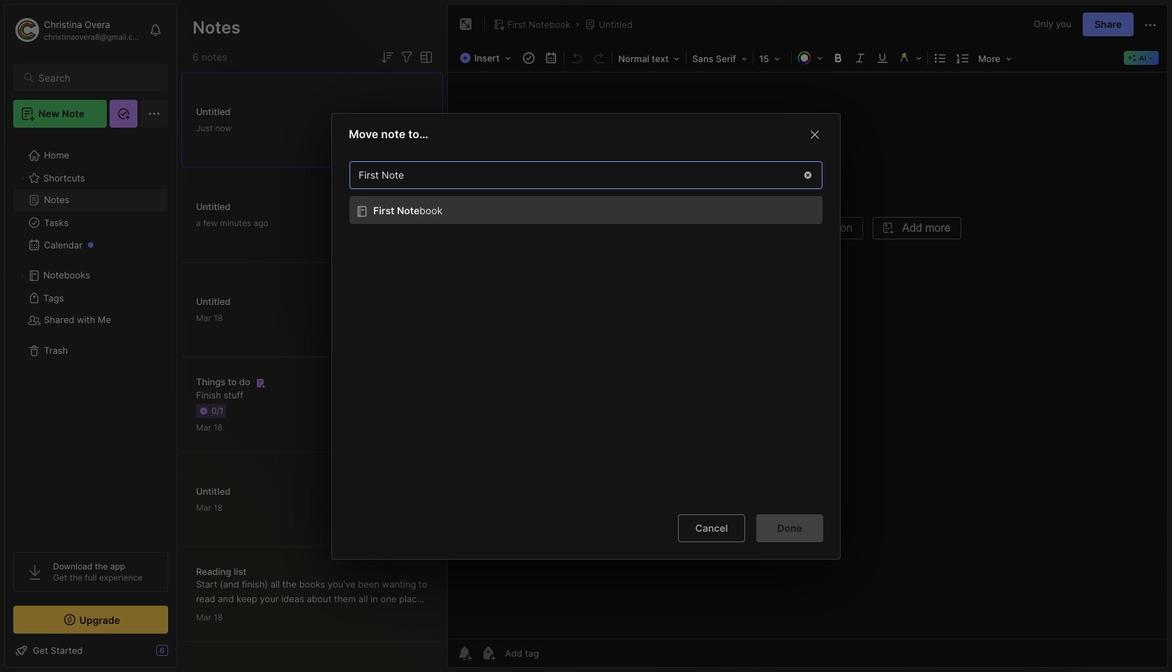 Task type: locate. For each thing, give the bounding box(es) containing it.
expand notebooks image
[[18, 271, 27, 280]]

None search field
[[38, 69, 156, 86]]

add tag image
[[480, 645, 497, 662]]

bold image
[[829, 48, 848, 68]]

bulleted list image
[[931, 48, 951, 68]]

row
[[343, 196, 823, 223]]

expand note image
[[458, 16, 475, 33]]

Search text field
[[38, 71, 156, 84]]

tree
[[5, 136, 177, 539]]

cell
[[350, 196, 823, 223]]

highlight image
[[894, 48, 926, 68]]

Find a location… text field
[[350, 163, 794, 186]]

row inside find a location field
[[343, 196, 823, 223]]

cell inside find a location field
[[350, 196, 823, 223]]

main element
[[0, 0, 181, 672]]

close image
[[807, 126, 824, 142]]

calendar event image
[[542, 48, 561, 68]]

none search field inside main element
[[38, 69, 156, 86]]



Task type: vqa. For each thing, say whether or not it's contained in the screenshot.
the Task Image
yes



Task type: describe. For each thing, give the bounding box(es) containing it.
font family image
[[688, 49, 752, 67]]

font size image
[[755, 49, 790, 67]]

heading level image
[[614, 49, 685, 67]]

note window element
[[447, 4, 1168, 668]]

more image
[[974, 49, 1016, 67]]

insert image
[[456, 49, 518, 67]]

font color image
[[794, 48, 827, 68]]

Find a location field
[[343, 154, 830, 503]]

italic image
[[851, 48, 870, 68]]

Note Editor text field
[[448, 72, 1168, 639]]

numbered list image
[[953, 48, 973, 68]]

underline image
[[873, 48, 893, 68]]

tree inside main element
[[5, 136, 177, 539]]

add a reminder image
[[456, 645, 473, 662]]

task image
[[519, 48, 539, 68]]



